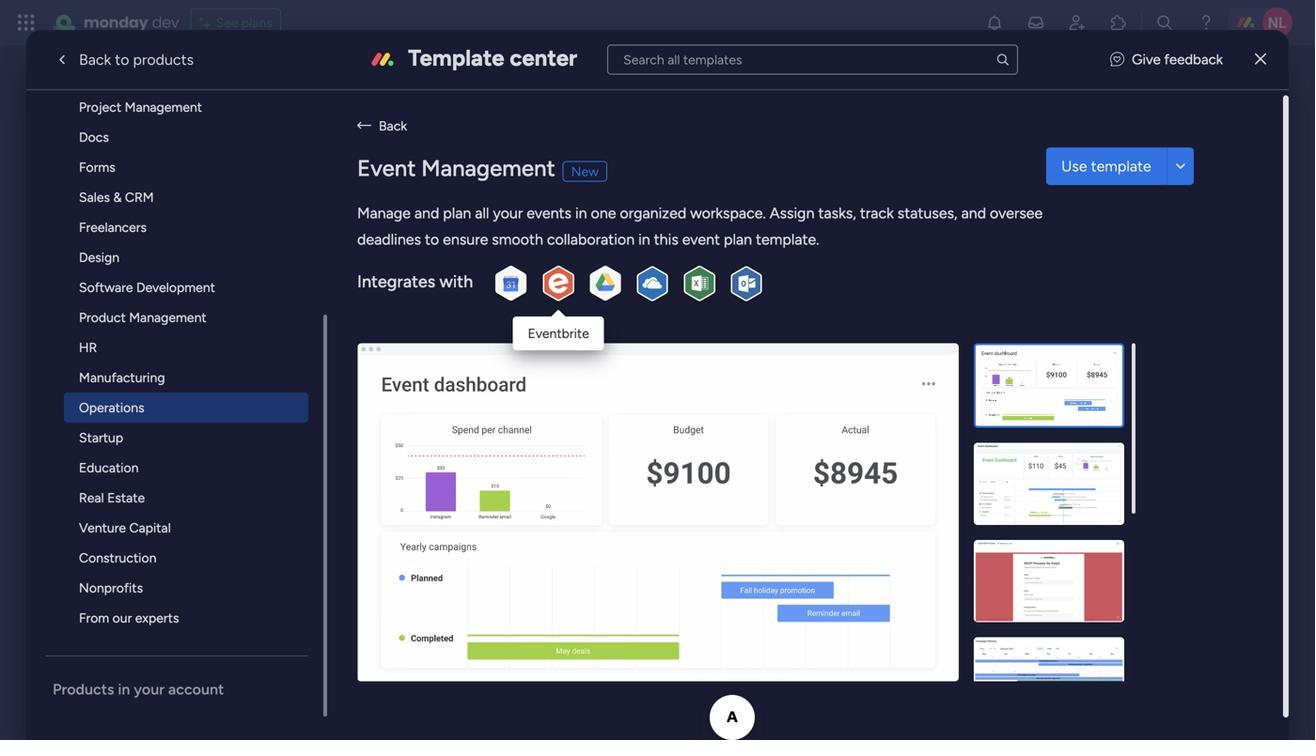 Task type: vqa. For each thing, say whether or not it's contained in the screenshot.
'to' inside Manage And Plan All Your Events In One Organized Workspace. Assign Tasks, Track Statuses, And Oversee Deadlines To Ensure Smooth Collaboration In This Event Plan Template.
yes



Task type: describe. For each thing, give the bounding box(es) containing it.
monday
[[84, 12, 148, 33]]

nonprofits
[[79, 580, 143, 596]]

give feedback
[[1132, 51, 1223, 68]]

forms
[[79, 159, 115, 175]]

project
[[79, 99, 121, 115]]

to inside manage and plan all your events in one organized workspace. assign tasks, track statuses, and oversee deadlines to ensure smooth collaboration in this event plan template.
[[425, 231, 439, 249]]

docs
[[79, 129, 109, 145]]

dev
[[152, 12, 179, 33]]

education
[[79, 460, 139, 476]]

events
[[527, 204, 571, 222]]

Search all templates search field
[[607, 45, 1018, 75]]

1 horizontal spatial plan
[[724, 231, 752, 249]]

real estate
[[79, 490, 145, 506]]

from
[[79, 611, 109, 626]]

startup
[[79, 430, 123, 446]]

organized
[[620, 204, 686, 222]]

new
[[571, 163, 599, 179]]

software
[[79, 280, 133, 296]]

project management
[[79, 99, 202, 115]]

this
[[654, 231, 678, 249]]

select product image
[[17, 13, 36, 32]]

software development
[[79, 280, 215, 296]]

product management
[[79, 310, 206, 326]]

center
[[510, 44, 577, 71]]

sales
[[79, 189, 110, 205]]

manage and plan all your events in one organized workspace. assign tasks, track statuses, and oversee deadlines to ensure smooth collaboration in this event plan template.
[[357, 204, 1043, 249]]

manage
[[357, 204, 411, 222]]

see
[[216, 15, 238, 31]]

inbox image
[[1026, 13, 1045, 32]]

template.
[[756, 231, 819, 249]]

template center
[[408, 44, 577, 71]]

account
[[168, 681, 224, 699]]

event management
[[357, 155, 555, 182]]

track
[[860, 204, 894, 222]]

statuses,
[[897, 204, 957, 222]]

capital
[[129, 520, 171, 536]]

products in your account list box
[[45, 2, 327, 718]]

give feedback link
[[1110, 49, 1223, 70]]

management for product management
[[129, 310, 206, 326]]

products in your account
[[53, 681, 224, 699]]

invite members image
[[1068, 13, 1087, 32]]

workspace.
[[690, 204, 766, 222]]

design
[[79, 250, 119, 266]]

search image
[[995, 52, 1010, 67]]

sales & crm
[[79, 189, 154, 205]]

use
[[1061, 157, 1087, 175]]

from our experts
[[79, 611, 179, 626]]

apps image
[[1109, 13, 1128, 32]]

arrow left image
[[357, 115, 371, 136]]

template
[[408, 44, 504, 71]]

back for back to products
[[79, 51, 111, 69]]

see plans button
[[190, 8, 281, 37]]

experts
[[135, 611, 179, 626]]

template
[[1091, 157, 1151, 175]]

smooth
[[492, 231, 543, 249]]

plans
[[241, 15, 273, 31]]

management for project management
[[125, 99, 202, 115]]

assign
[[770, 204, 814, 222]]

operations
[[79, 400, 144, 416]]

2 and from the left
[[961, 204, 986, 222]]

product
[[79, 310, 126, 326]]

integrates
[[357, 272, 435, 292]]

noah lott image
[[1262, 8, 1292, 38]]

give
[[1132, 51, 1161, 68]]



Task type: locate. For each thing, give the bounding box(es) containing it.
back for back
[[379, 118, 407, 134]]

management down development
[[129, 310, 206, 326]]

venture capital
[[79, 520, 171, 536]]

back to products button
[[38, 41, 209, 78]]

your inside products in your account heading
[[134, 681, 165, 699]]

1 vertical spatial your
[[134, 681, 165, 699]]

0 horizontal spatial back
[[79, 51, 111, 69]]

venture
[[79, 520, 126, 536]]

feedback
[[1164, 51, 1223, 68]]

products
[[53, 681, 114, 699]]

0 horizontal spatial in
[[118, 681, 130, 699]]

1 vertical spatial plan
[[724, 231, 752, 249]]

to
[[115, 51, 129, 69], [425, 231, 439, 249]]

back down monday
[[79, 51, 111, 69]]

management
[[125, 99, 202, 115], [421, 155, 555, 182], [129, 310, 206, 326]]

0 horizontal spatial and
[[414, 204, 439, 222]]

0 vertical spatial in
[[575, 204, 587, 222]]

manufacturing
[[79, 370, 165, 386]]

deadlines
[[357, 231, 421, 249]]

your
[[493, 204, 523, 222], [134, 681, 165, 699]]

use template button
[[1046, 148, 1166, 185]]

products in your account heading
[[53, 680, 323, 700]]

all
[[475, 204, 489, 222]]

monday dev
[[84, 12, 179, 33]]

1 vertical spatial back
[[379, 118, 407, 134]]

back
[[79, 51, 111, 69], [379, 118, 407, 134]]

notifications image
[[985, 13, 1004, 32]]

oversee
[[990, 204, 1043, 222]]

one
[[591, 204, 616, 222]]

and
[[414, 204, 439, 222], [961, 204, 986, 222]]

integrates with
[[357, 272, 473, 292]]

0 vertical spatial plan
[[443, 204, 471, 222]]

and right manage
[[414, 204, 439, 222]]

tasks,
[[818, 204, 856, 222]]

collaboration
[[547, 231, 635, 249]]

estate
[[107, 490, 145, 506]]

1 horizontal spatial to
[[425, 231, 439, 249]]

1 vertical spatial in
[[638, 231, 650, 249]]

1 and from the left
[[414, 204, 439, 222]]

v2 user feedback image
[[1110, 49, 1124, 70]]

1 horizontal spatial back
[[379, 118, 407, 134]]

development
[[136, 280, 215, 296]]

1 vertical spatial to
[[425, 231, 439, 249]]

construction
[[79, 550, 156, 566]]

1 horizontal spatial your
[[493, 204, 523, 222]]

event
[[357, 155, 416, 182]]

0 horizontal spatial your
[[134, 681, 165, 699]]

see plans
[[216, 15, 273, 31]]

plan down the workspace.
[[724, 231, 752, 249]]

0 vertical spatial management
[[125, 99, 202, 115]]

hr
[[79, 340, 97, 356]]

your left account
[[134, 681, 165, 699]]

back to products
[[79, 51, 194, 69]]

use template
[[1061, 157, 1151, 175]]

plan left all
[[443, 204, 471, 222]]

your right all
[[493, 204, 523, 222]]

help image
[[1197, 13, 1215, 32]]

None search field
[[607, 45, 1018, 75]]

to down monday
[[115, 51, 129, 69]]

0 vertical spatial back
[[79, 51, 111, 69]]

eventbrite
[[528, 326, 589, 342]]

work management templates element
[[45, 2, 323, 634]]

2 vertical spatial management
[[129, 310, 206, 326]]

back button
[[357, 115, 1253, 136]]

in left this on the top of the page
[[638, 231, 650, 249]]

in left one
[[575, 204, 587, 222]]

in right products
[[118, 681, 130, 699]]

back right arrow left icon
[[379, 118, 407, 134]]

with
[[439, 272, 473, 292]]

1 vertical spatial management
[[421, 155, 555, 182]]

products
[[133, 51, 194, 69]]

to inside back to products button
[[115, 51, 129, 69]]

&
[[113, 189, 122, 205]]

in
[[575, 204, 587, 222], [638, 231, 650, 249], [118, 681, 130, 699]]

to left ensure
[[425, 231, 439, 249]]

0 vertical spatial to
[[115, 51, 129, 69]]

0 horizontal spatial plan
[[443, 204, 471, 222]]

management up all
[[421, 155, 555, 182]]

plan
[[443, 204, 471, 222], [724, 231, 752, 249]]

1 horizontal spatial in
[[575, 204, 587, 222]]

freelancers
[[79, 219, 147, 235]]

your inside manage and plan all your events in one organized workspace. assign tasks, track statuses, and oversee deadlines to ensure smooth collaboration in this event plan template.
[[493, 204, 523, 222]]

1 horizontal spatial and
[[961, 204, 986, 222]]

in inside heading
[[118, 681, 130, 699]]

management for event management
[[421, 155, 555, 182]]

2 horizontal spatial in
[[638, 231, 650, 249]]

search everything image
[[1155, 13, 1174, 32]]

real
[[79, 490, 104, 506]]

event
[[682, 231, 720, 249]]

crm
[[125, 189, 154, 205]]

our
[[112, 611, 132, 626]]

2 vertical spatial in
[[118, 681, 130, 699]]

0 vertical spatial your
[[493, 204, 523, 222]]

close image
[[1255, 53, 1266, 66]]

management down the products
[[125, 99, 202, 115]]

ensure
[[443, 231, 488, 249]]

and left oversee
[[961, 204, 986, 222]]

0 horizontal spatial to
[[115, 51, 129, 69]]



